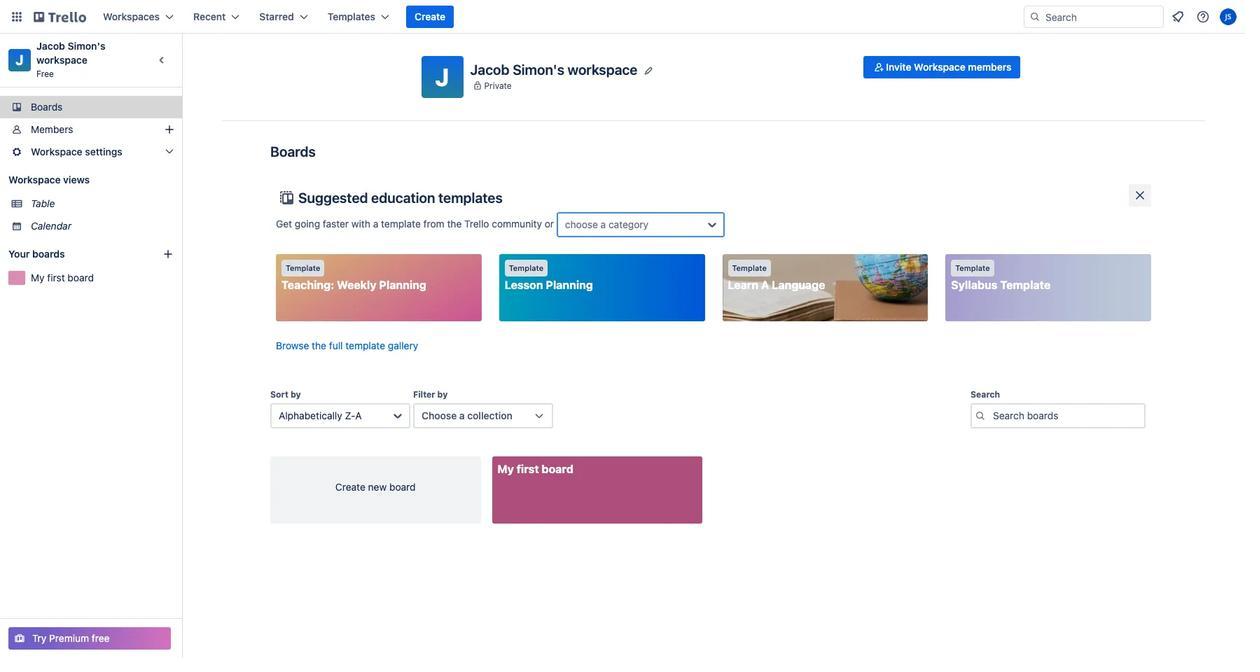 Task type: describe. For each thing, give the bounding box(es) containing it.
try premium free button
[[8, 628, 171, 650]]

planning inside template teaching: weekly planning
[[379, 279, 426, 291]]

by for filter by
[[437, 389, 448, 400]]

workspace settings button
[[0, 141, 182, 163]]

faster
[[323, 218, 349, 230]]

1 vertical spatial board
[[542, 463, 574, 476]]

views
[[63, 174, 90, 186]]

templates button
[[319, 6, 398, 28]]

syllabus
[[951, 279, 998, 291]]

simon's for jacob simon's workspace free
[[68, 40, 105, 52]]

workspace for jacob simon's workspace free
[[36, 54, 88, 66]]

add board image
[[162, 249, 174, 260]]

template lesson planning
[[505, 263, 593, 291]]

0 vertical spatial board
[[68, 272, 94, 284]]

create button
[[406, 6, 454, 28]]

0 vertical spatial my first board link
[[31, 271, 174, 285]]

recent
[[193, 11, 226, 22]]

table link
[[31, 197, 174, 211]]

j for "j" button
[[435, 62, 449, 91]]

0 vertical spatial template
[[381, 218, 421, 230]]

workspace for views
[[8, 174, 61, 186]]

jacob simon's workspace link
[[36, 40, 108, 66]]

workspace inside button
[[914, 61, 966, 73]]

gallery
[[388, 340, 418, 352]]

try premium free
[[32, 632, 110, 644]]

choose a category
[[565, 219, 649, 230]]

boards
[[32, 248, 65, 260]]

full
[[329, 340, 343, 352]]

template learn a language
[[728, 263, 825, 291]]

workspace for jacob simon's workspace
[[568, 61, 638, 77]]

a for learn
[[761, 279, 769, 291]]

from
[[423, 218, 445, 230]]

jacob simon (jacobsimon16) image
[[1220, 8, 1237, 25]]

planning inside template lesson planning
[[546, 279, 593, 291]]

weekly
[[337, 279, 377, 291]]

collection
[[467, 410, 513, 422]]

starred
[[259, 11, 294, 22]]

z-
[[345, 410, 355, 422]]

members link
[[0, 118, 182, 141]]

0 vertical spatial my first board
[[31, 272, 94, 284]]

create for create
[[415, 11, 446, 22]]

learn
[[728, 279, 759, 291]]

open information menu image
[[1196, 10, 1210, 24]]

create new board
[[335, 481, 416, 493]]

suggested education templates
[[298, 190, 503, 206]]

boards link
[[0, 96, 182, 118]]

simon's for jacob simon's workspace
[[513, 61, 564, 77]]

by for sort by
[[291, 389, 301, 400]]

get
[[276, 218, 292, 230]]

your boards
[[8, 248, 65, 260]]

0 horizontal spatial a
[[373, 218, 378, 230]]

1 horizontal spatial first
[[517, 463, 539, 476]]

choose
[[422, 410, 457, 422]]

workspace for settings
[[31, 146, 82, 158]]

1 horizontal spatial my first board
[[498, 463, 574, 476]]

premium
[[49, 632, 89, 644]]

create for create new board
[[335, 481, 366, 493]]

template syllabus template
[[951, 263, 1051, 291]]

workspaces
[[103, 11, 160, 22]]

lesson
[[505, 279, 543, 291]]

browse
[[276, 340, 309, 352]]

primary element
[[0, 0, 1245, 34]]

filter by
[[413, 389, 448, 400]]

template for teaching:
[[286, 263, 320, 272]]

try
[[32, 632, 47, 644]]

template teaching: weekly planning
[[282, 263, 426, 291]]

workspace navigation collapse icon image
[[153, 50, 172, 70]]

j button
[[421, 56, 463, 98]]

jacob simon's workspace
[[470, 61, 638, 77]]

sm image
[[872, 60, 886, 74]]

templates
[[438, 190, 503, 206]]



Task type: locate. For each thing, give the bounding box(es) containing it.
j left private
[[435, 62, 449, 91]]

workspace settings
[[31, 146, 122, 158]]

teaching:
[[282, 279, 334, 291]]

2 horizontal spatial board
[[542, 463, 574, 476]]

a
[[373, 218, 378, 230], [601, 219, 606, 230], [459, 410, 465, 422]]

by
[[291, 389, 301, 400], [437, 389, 448, 400]]

j inside button
[[435, 62, 449, 91]]

alphabetically
[[279, 410, 342, 422]]

0 horizontal spatial board
[[68, 272, 94, 284]]

0 horizontal spatial j
[[16, 52, 24, 68]]

0 horizontal spatial workspace
[[36, 54, 88, 66]]

table
[[31, 198, 55, 209]]

0 horizontal spatial boards
[[31, 101, 63, 113]]

a for choose a collection
[[459, 410, 465, 422]]

sort
[[270, 389, 288, 400]]

choose a collection button
[[413, 403, 553, 429]]

first
[[47, 272, 65, 284], [517, 463, 539, 476]]

the
[[447, 218, 462, 230], [312, 340, 326, 352]]

my down your boards
[[31, 272, 45, 284]]

1 vertical spatial template
[[346, 340, 385, 352]]

language
[[772, 279, 825, 291]]

0 vertical spatial a
[[761, 279, 769, 291]]

suggested
[[298, 190, 368, 206]]

j left 'jacob simon's workspace free'
[[16, 52, 24, 68]]

1 horizontal spatial planning
[[546, 279, 593, 291]]

0 vertical spatial jacob
[[36, 40, 65, 52]]

1 vertical spatial boards
[[270, 144, 316, 160]]

workspace views
[[8, 174, 90, 186]]

filter
[[413, 389, 435, 400]]

1 horizontal spatial simon's
[[513, 61, 564, 77]]

my first board
[[31, 272, 94, 284], [498, 463, 574, 476]]

browse the full template gallery
[[276, 340, 418, 352]]

2 by from the left
[[437, 389, 448, 400]]

template up lesson
[[509, 263, 544, 272]]

template down suggested education templates
[[381, 218, 421, 230]]

0 vertical spatial the
[[447, 218, 462, 230]]

jacob up free
[[36, 40, 65, 52]]

template up syllabus
[[955, 263, 990, 272]]

community
[[492, 218, 542, 230]]

your boards with 1 items element
[[8, 246, 141, 263]]

planning right lesson
[[546, 279, 593, 291]]

0 vertical spatial workspace
[[914, 61, 966, 73]]

boards up members
[[31, 101, 63, 113]]

0 vertical spatial my
[[31, 272, 45, 284]]

1 vertical spatial my first board link
[[492, 457, 702, 524]]

free
[[92, 632, 110, 644]]

0 horizontal spatial create
[[335, 481, 366, 493]]

template inside template learn a language
[[732, 263, 767, 272]]

0 horizontal spatial my first board
[[31, 272, 94, 284]]

recent button
[[185, 6, 248, 28]]

a for choose a category
[[601, 219, 606, 230]]

1 horizontal spatial jacob
[[470, 61, 510, 77]]

workspace
[[36, 54, 88, 66], [568, 61, 638, 77]]

search image
[[1030, 11, 1041, 22]]

0 horizontal spatial my first board link
[[31, 271, 174, 285]]

2 vertical spatial board
[[389, 481, 416, 493]]

going
[[295, 218, 320, 230]]

0 horizontal spatial the
[[312, 340, 326, 352]]

0 horizontal spatial a
[[355, 410, 362, 422]]

workspace down primary element
[[568, 61, 638, 77]]

alphabetically z-a
[[279, 410, 362, 422]]

a inside template learn a language
[[761, 279, 769, 291]]

Search text field
[[971, 403, 1146, 429]]

1 horizontal spatial workspace
[[568, 61, 638, 77]]

create up "j" button
[[415, 11, 446, 22]]

0 horizontal spatial simon's
[[68, 40, 105, 52]]

template
[[286, 263, 320, 272], [509, 263, 544, 272], [732, 263, 767, 272], [955, 263, 990, 272], [1000, 279, 1051, 291]]

template right full at the bottom of the page
[[346, 340, 385, 352]]

j link
[[8, 49, 31, 71]]

planning right weekly on the left top
[[379, 279, 426, 291]]

0 vertical spatial simon's
[[68, 40, 105, 52]]

1 horizontal spatial a
[[761, 279, 769, 291]]

by right filter
[[437, 389, 448, 400]]

workspace inside dropdown button
[[31, 146, 82, 158]]

1 planning from the left
[[379, 279, 426, 291]]

my
[[31, 272, 45, 284], [498, 463, 514, 476]]

j
[[16, 52, 24, 68], [435, 62, 449, 91]]

template up learn
[[732, 263, 767, 272]]

simon's inside 'jacob simon's workspace free'
[[68, 40, 105, 52]]

1 vertical spatial the
[[312, 340, 326, 352]]

workspace up free
[[36, 54, 88, 66]]

1 by from the left
[[291, 389, 301, 400]]

members
[[31, 123, 73, 135]]

templates
[[328, 11, 375, 22]]

0 horizontal spatial my
[[31, 272, 45, 284]]

a right learn
[[761, 279, 769, 291]]

1 horizontal spatial create
[[415, 11, 446, 22]]

create
[[415, 11, 446, 22], [335, 481, 366, 493]]

workspace inside 'jacob simon's workspace free'
[[36, 54, 88, 66]]

2 horizontal spatial a
[[601, 219, 606, 230]]

private
[[484, 80, 512, 91]]

members
[[968, 61, 1012, 73]]

1 vertical spatial first
[[517, 463, 539, 476]]

1 vertical spatial workspace
[[31, 146, 82, 158]]

or
[[545, 218, 554, 230]]

planning
[[379, 279, 426, 291], [546, 279, 593, 291]]

a
[[761, 279, 769, 291], [355, 410, 362, 422]]

template right syllabus
[[1000, 279, 1051, 291]]

browse the full template gallery link
[[276, 340, 418, 352]]

1 vertical spatial a
[[355, 410, 362, 422]]

search
[[971, 389, 1000, 400]]

create inside button
[[415, 11, 446, 22]]

get going faster with a template from the trello community or
[[276, 218, 557, 230]]

new
[[368, 481, 387, 493]]

calendar link
[[31, 219, 174, 233]]

1 vertical spatial my
[[498, 463, 514, 476]]

workspaces button
[[95, 6, 182, 28]]

first down boards on the left top of the page
[[47, 272, 65, 284]]

workspace down members
[[31, 146, 82, 158]]

your
[[8, 248, 30, 260]]

template
[[381, 218, 421, 230], [346, 340, 385, 352]]

settings
[[85, 146, 122, 158]]

0 vertical spatial boards
[[31, 101, 63, 113]]

my down collection in the left of the page
[[498, 463, 514, 476]]

workspace up the table at the left of the page
[[8, 174, 61, 186]]

jacob for jacob simon's workspace free
[[36, 40, 65, 52]]

1 horizontal spatial board
[[389, 481, 416, 493]]

1 horizontal spatial boards
[[270, 144, 316, 160]]

the right from
[[447, 218, 462, 230]]

1 horizontal spatial by
[[437, 389, 448, 400]]

j inside "link"
[[16, 52, 24, 68]]

with
[[352, 218, 370, 230]]

jacob for jacob simon's workspace
[[470, 61, 510, 77]]

2 vertical spatial workspace
[[8, 174, 61, 186]]

choose
[[565, 219, 598, 230]]

template up the teaching:
[[286, 263, 320, 272]]

template inside template lesson planning
[[509, 263, 544, 272]]

0 horizontal spatial by
[[291, 389, 301, 400]]

jacob
[[36, 40, 65, 52], [470, 61, 510, 77]]

a right alphabetically
[[355, 410, 362, 422]]

a inside choose a collection button
[[459, 410, 465, 422]]

0 vertical spatial create
[[415, 11, 446, 22]]

boards up the suggested
[[270, 144, 316, 160]]

board
[[68, 272, 94, 284], [542, 463, 574, 476], [389, 481, 416, 493]]

Search field
[[1041, 6, 1163, 27]]

0 horizontal spatial planning
[[379, 279, 426, 291]]

education
[[371, 190, 435, 206]]

jacob inside 'jacob simon's workspace free'
[[36, 40, 65, 52]]

free
[[36, 69, 54, 79]]

1 vertical spatial jacob
[[470, 61, 510, 77]]

1 vertical spatial simon's
[[513, 61, 564, 77]]

workspace
[[914, 61, 966, 73], [31, 146, 82, 158], [8, 174, 61, 186]]

0 horizontal spatial first
[[47, 272, 65, 284]]

template for syllabus
[[955, 263, 990, 272]]

invite workspace members
[[886, 61, 1012, 73]]

create left new
[[335, 481, 366, 493]]

my first board link
[[31, 271, 174, 285], [492, 457, 702, 524]]

jacob simon's workspace free
[[36, 40, 108, 79]]

1 horizontal spatial my first board link
[[492, 457, 702, 524]]

1 vertical spatial create
[[335, 481, 366, 493]]

template for learn
[[732, 263, 767, 272]]

2 planning from the left
[[546, 279, 593, 291]]

1 horizontal spatial a
[[459, 410, 465, 422]]

simon's
[[68, 40, 105, 52], [513, 61, 564, 77]]

jacob up private
[[470, 61, 510, 77]]

1 vertical spatial my first board
[[498, 463, 574, 476]]

category
[[609, 219, 649, 230]]

sort by
[[270, 389, 301, 400]]

template for lesson
[[509, 263, 544, 272]]

a for z-
[[355, 410, 362, 422]]

0 horizontal spatial jacob
[[36, 40, 65, 52]]

first down choose a collection button on the left bottom of the page
[[517, 463, 539, 476]]

1 horizontal spatial my
[[498, 463, 514, 476]]

1 horizontal spatial the
[[447, 218, 462, 230]]

choose a collection
[[422, 410, 513, 422]]

boards
[[31, 101, 63, 113], [270, 144, 316, 160]]

back to home image
[[34, 6, 86, 28]]

invite workspace members button
[[864, 56, 1020, 78]]

trello
[[464, 218, 489, 230]]

by right 'sort' on the bottom left of the page
[[291, 389, 301, 400]]

j for j "link"
[[16, 52, 24, 68]]

0 notifications image
[[1170, 8, 1186, 25]]

workspace right the invite
[[914, 61, 966, 73]]

1 horizontal spatial j
[[435, 62, 449, 91]]

invite
[[886, 61, 912, 73]]

template inside template teaching: weekly planning
[[286, 263, 320, 272]]

calendar
[[31, 220, 71, 232]]

0 vertical spatial first
[[47, 272, 65, 284]]

the left full at the bottom of the page
[[312, 340, 326, 352]]

starred button
[[251, 6, 316, 28]]



Task type: vqa. For each thing, say whether or not it's contained in the screenshot.
Jacob Simon (jacobsimon16) icon
yes



